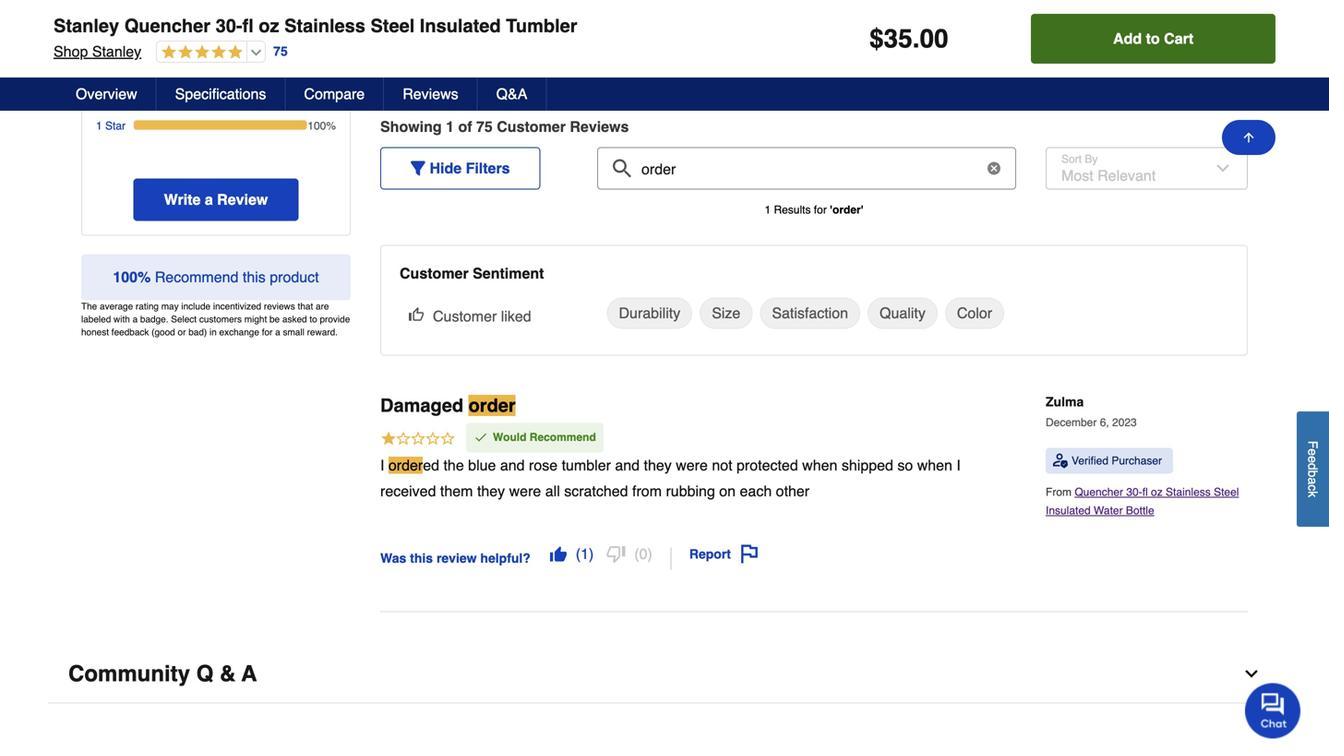Task type: locate. For each thing, give the bounding box(es) containing it.
1 horizontal spatial quencher
[[1075, 486, 1123, 499]]

q&a
[[496, 85, 527, 102]]

1 vertical spatial for
[[262, 327, 273, 338]]

1 star from the top
[[105, 12, 126, 25]]

customers
[[199, 314, 242, 325]]

thumb up image
[[409, 307, 424, 322]]

75
[[273, 44, 288, 59], [476, 118, 493, 135]]

e up b
[[1306, 456, 1320, 463]]

not
[[712, 457, 733, 474]]

1 vertical spatial they
[[477, 483, 505, 500]]

1 ( from the left
[[576, 546, 581, 563]]

1 horizontal spatial )
[[648, 546, 652, 563]]

them
[[440, 483, 473, 500]]

specifications
[[175, 85, 266, 102]]

1 left results
[[765, 204, 771, 217]]

1 horizontal spatial recommend
[[530, 431, 596, 444]]

bad)
[[188, 327, 207, 338]]

5 star
[[96, 12, 126, 25]]

1
[[446, 118, 454, 135], [96, 120, 102, 133], [765, 204, 771, 217], [581, 546, 589, 563]]

reward.
[[307, 327, 338, 338]]

flag image
[[740, 545, 759, 564]]

specifications button
[[157, 78, 286, 111]]

0 horizontal spatial 30-
[[216, 15, 242, 36]]

quencher up 4.8 stars image
[[124, 15, 211, 36]]

1 vertical spatial fl
[[1142, 486, 1148, 499]]

(
[[576, 546, 581, 563], [634, 546, 639, 563]]

2 when from the left
[[917, 457, 953, 474]]

2 star from the top
[[105, 39, 126, 52]]

shop stanley
[[54, 43, 141, 60]]

1 vertical spatial steel
[[1214, 486, 1239, 499]]

0 vertical spatial stainless
[[284, 15, 365, 36]]

100%
[[308, 120, 336, 133]]

customer up thumb up icon
[[400, 265, 469, 282]]

0 horizontal spatial stainless
[[284, 15, 365, 36]]

1 when from the left
[[802, 457, 838, 474]]

3 0% from the top
[[320, 95, 336, 108]]

recommend up include
[[155, 269, 239, 286]]

0 horizontal spatial i
[[380, 457, 384, 474]]

a up k
[[1306, 477, 1320, 485]]

a
[[205, 191, 213, 208], [133, 314, 138, 325], [275, 327, 280, 338], [1306, 477, 1320, 485]]

0% for 5 star
[[320, 12, 336, 25]]

1 horizontal spatial they
[[644, 457, 672, 474]]

0 horizontal spatial )
[[589, 546, 594, 563]]

star for 2 star
[[105, 95, 126, 108]]

quencher up water
[[1075, 486, 1123, 499]]

0 horizontal spatial '
[[830, 204, 833, 217]]

fl
[[242, 15, 254, 36], [1142, 486, 1148, 499]]

1 vertical spatial 0%
[[320, 67, 336, 80]]

customer liked
[[433, 308, 531, 325]]

hide
[[430, 160, 462, 177]]

0 vertical spatial fl
[[242, 15, 254, 36]]

1 horizontal spatial fl
[[1142, 486, 1148, 499]]

for
[[814, 204, 827, 217], [262, 327, 273, 338]]

scratched
[[564, 483, 628, 500]]

this right was
[[410, 551, 433, 566]]

1 horizontal spatial 30-
[[1126, 486, 1142, 499]]

1 down 2 on the top left of the page
[[96, 120, 102, 133]]

durability button
[[607, 298, 692, 329]]

helpful?
[[480, 551, 531, 566]]

overview
[[76, 85, 137, 102]]

steel inside quencher 30-fl oz stainless steel insulated water bottle
[[1214, 486, 1239, 499]]

1 horizontal spatial for
[[814, 204, 827, 217]]

customer sentiment
[[400, 265, 544, 282]]

q&a button
[[478, 78, 547, 111]]

star right the 4 on the top
[[105, 39, 126, 52]]

star right 2 on the top left of the page
[[105, 95, 126, 108]]

were up rubbing
[[676, 457, 708, 474]]

) for ( 1 )
[[589, 546, 594, 563]]

0 vertical spatial 0%
[[320, 12, 336, 25]]

when right so
[[917, 457, 953, 474]]

steel up reviews
[[371, 15, 415, 36]]

f e e d b a c k button
[[1297, 412, 1329, 527]]

star down 2 star
[[105, 120, 126, 133]]

e up d
[[1306, 449, 1320, 456]]

1 horizontal spatial insulated
[[1046, 505, 1091, 517]]

&
[[220, 661, 236, 687]]

and up 'from'
[[615, 457, 640, 474]]

1 vertical spatial insulated
[[1046, 505, 1091, 517]]

they down blue
[[477, 483, 505, 500]]

0 horizontal spatial 75
[[273, 44, 288, 59]]

1 vertical spatial recommend
[[530, 431, 596, 444]]

oz up specifications button
[[259, 15, 279, 36]]

results
[[774, 204, 811, 217]]

quality button
[[868, 298, 938, 329]]

2 horizontal spatial order
[[833, 204, 861, 217]]

5 star from the top
[[105, 120, 126, 133]]

4 star from the top
[[105, 95, 126, 108]]

1 vertical spatial order
[[469, 395, 516, 416]]

1 horizontal spatial this
[[410, 551, 433, 566]]

order up received
[[389, 457, 423, 474]]

customer for customer liked
[[433, 308, 497, 325]]

1 vertical spatial oz
[[1151, 486, 1163, 499]]

0 vertical spatial to
[[1146, 30, 1160, 47]]

0 vertical spatial for
[[814, 204, 827, 217]]

fl up "bottle"
[[1142, 486, 1148, 499]]

review
[[437, 551, 477, 566]]

0 horizontal spatial to
[[310, 314, 317, 325]]

and down would
[[500, 457, 525, 474]]

water
[[1094, 505, 1123, 517]]

1 ' from the left
[[830, 204, 833, 217]]

customer down q&a 'button' at the left top of page
[[497, 118, 566, 135]]

100
[[113, 269, 138, 286]]

4
[[96, 39, 102, 52]]

verified purchaser
[[1072, 455, 1162, 468]]

Search reviews text field
[[605, 147, 1009, 179]]

2 ' from the left
[[861, 204, 864, 217]]

4 star
[[96, 39, 126, 52]]

0 horizontal spatial quencher
[[124, 15, 211, 36]]

) left the thumb down image at the bottom of the page
[[589, 546, 594, 563]]

to right "add"
[[1146, 30, 1160, 47]]

2 vertical spatial customer
[[433, 308, 497, 325]]

0 horizontal spatial oz
[[259, 15, 279, 36]]

steel
[[371, 15, 415, 36], [1214, 486, 1239, 499]]

0 vertical spatial order
[[833, 204, 861, 217]]

thumb down image
[[607, 545, 625, 564]]

0%
[[320, 12, 336, 25], [320, 67, 336, 80], [320, 95, 336, 108]]

fl up 4.8 stars image
[[242, 15, 254, 36]]

1 horizontal spatial (
[[634, 546, 639, 563]]

30- up "bottle"
[[1126, 486, 1142, 499]]

1 vertical spatial 75
[[476, 118, 493, 135]]

order right results
[[833, 204, 861, 217]]

i
[[380, 457, 384, 474], [957, 457, 961, 474]]

0 horizontal spatial when
[[802, 457, 838, 474]]

i up received
[[380, 457, 384, 474]]

0 vertical spatial steel
[[371, 15, 415, 36]]

2 i from the left
[[957, 457, 961, 474]]

write
[[164, 191, 201, 208]]

2 ) from the left
[[648, 546, 652, 563]]

community
[[68, 661, 190, 687]]

'
[[830, 204, 833, 217], [861, 204, 864, 217]]

0 vertical spatial they
[[644, 457, 672, 474]]

1 e from the top
[[1306, 449, 1320, 456]]

( right the thumb down image at the bottom of the page
[[634, 546, 639, 563]]

( right filled icons
[[576, 546, 581, 563]]

0 horizontal spatial (
[[576, 546, 581, 563]]

arrow up image
[[1242, 130, 1256, 145]]

1 vertical spatial customer
[[400, 265, 469, 282]]

1 horizontal spatial when
[[917, 457, 953, 474]]

2 vertical spatial order
[[389, 457, 423, 474]]

recommend up rose
[[530, 431, 596, 444]]

insulated up reviews
[[420, 15, 501, 36]]

2 e from the top
[[1306, 456, 1320, 463]]

this
[[243, 269, 266, 286], [410, 551, 433, 566]]

2 0% from the top
[[320, 67, 336, 80]]

0 horizontal spatial and
[[500, 457, 525, 474]]

1 vertical spatial review
[[217, 191, 268, 208]]

0 vertical spatial customer
[[497, 118, 566, 135]]

30- up 4.8 stars image
[[216, 15, 242, 36]]

0 horizontal spatial this
[[243, 269, 266, 286]]

compare
[[304, 85, 365, 102]]

color
[[957, 305, 992, 322]]

to down that
[[310, 314, 317, 325]]

e
[[1306, 449, 1320, 456], [1306, 456, 1320, 463]]

0 horizontal spatial were
[[509, 483, 541, 500]]

1 horizontal spatial oz
[[1151, 486, 1163, 499]]

honest
[[81, 327, 109, 338]]

were left all
[[509, 483, 541, 500]]

75 down the stanley quencher 30-fl oz stainless steel insulated tumbler
[[273, 44, 288, 59]]

steel left k
[[1214, 486, 1239, 499]]

star for 4 star
[[105, 39, 126, 52]]

oz inside quencher 30-fl oz stainless steel insulated water bottle
[[1151, 486, 1163, 499]]

order for i order
[[389, 457, 423, 474]]

stanley up 3 star
[[92, 43, 141, 60]]

1 horizontal spatial order
[[469, 395, 516, 416]]

ed
[[423, 457, 439, 474]]

shop
[[54, 43, 88, 60]]

star right 3
[[105, 67, 126, 80]]

for right results
[[814, 204, 827, 217]]

were
[[676, 457, 708, 474], [509, 483, 541, 500]]

checkmark image
[[474, 430, 488, 445]]

verified
[[1072, 455, 1109, 468]]

cart
[[1164, 30, 1194, 47]]

1 horizontal spatial i
[[957, 457, 961, 474]]

oz up "bottle"
[[1151, 486, 1163, 499]]

1 results for ' order '
[[765, 204, 864, 217]]

when up other in the bottom of the page
[[802, 457, 838, 474]]

1 horizontal spatial and
[[615, 457, 640, 474]]

1 horizontal spatial steel
[[1214, 486, 1239, 499]]

write a review
[[164, 191, 268, 208]]

review
[[570, 118, 621, 135], [217, 191, 268, 208]]

0 horizontal spatial fl
[[242, 15, 254, 36]]

small
[[283, 327, 304, 338]]

rubbing
[[666, 483, 715, 500]]

2 vertical spatial 0%
[[320, 95, 336, 108]]

they up 'from'
[[644, 457, 672, 474]]

1 horizontal spatial stainless
[[1166, 486, 1211, 499]]

december
[[1046, 416, 1097, 429]]

filled icons image
[[550, 546, 567, 563]]

to inside the average rating may include incentivized reviews that are labeled with a badge. select customers might be asked to provide honest feedback (good or bad) in exchange for a small reward.
[[310, 314, 317, 325]]

may
[[161, 301, 179, 312]]

0 vertical spatial insulated
[[420, 15, 501, 36]]

0 horizontal spatial review
[[217, 191, 268, 208]]

0 vertical spatial 30-
[[216, 15, 242, 36]]

chevron down image
[[1242, 665, 1261, 684]]

1 and from the left
[[500, 457, 525, 474]]

for down be
[[262, 327, 273, 338]]

1 horizontal spatial were
[[676, 457, 708, 474]]

i right so
[[957, 457, 961, 474]]

) right the thumb down image at the bottom of the page
[[648, 546, 652, 563]]

1 0% from the top
[[320, 12, 336, 25]]

0 vertical spatial this
[[243, 269, 266, 286]]

1 ) from the left
[[589, 546, 594, 563]]

0 horizontal spatial order
[[389, 457, 423, 474]]

showing 1 of 75 customer review s
[[380, 118, 629, 135]]

insulated
[[420, 15, 501, 36], [1046, 505, 1091, 517]]

1 horizontal spatial '
[[861, 204, 864, 217]]

color button
[[945, 298, 1004, 329]]

this up incentivized
[[243, 269, 266, 286]]

insulated down from on the right bottom
[[1046, 505, 1091, 517]]

stanley
[[54, 15, 119, 36], [92, 43, 141, 60]]

b
[[1306, 470, 1320, 478]]

1 vertical spatial this
[[410, 551, 433, 566]]

to
[[1146, 30, 1160, 47], [310, 314, 317, 325]]

0 vertical spatial review
[[570, 118, 621, 135]]

stanley up the 4 on the top
[[54, 15, 119, 36]]

report button
[[683, 539, 765, 570]]

3 star from the top
[[105, 67, 126, 80]]

customer down customer sentiment
[[433, 308, 497, 325]]

1 vertical spatial to
[[310, 314, 317, 325]]

order up checkmark icon
[[469, 395, 516, 416]]

star right the 5
[[105, 12, 126, 25]]

1 vertical spatial were
[[509, 483, 541, 500]]

1 vertical spatial 30-
[[1126, 486, 1142, 499]]

0 horizontal spatial for
[[262, 327, 273, 338]]

they
[[644, 457, 672, 474], [477, 483, 505, 500]]

was
[[380, 551, 406, 566]]

0 vertical spatial stanley
[[54, 15, 119, 36]]

size
[[712, 305, 741, 322]]

purchaser
[[1112, 455, 1162, 468]]

1 horizontal spatial to
[[1146, 30, 1160, 47]]

1 vertical spatial stainless
[[1166, 486, 1211, 499]]

0 vertical spatial recommend
[[155, 269, 239, 286]]

75 right of
[[476, 118, 493, 135]]

customer for customer sentiment
[[400, 265, 469, 282]]

2 ( from the left
[[634, 546, 639, 563]]

1 horizontal spatial 75
[[476, 118, 493, 135]]

1 vertical spatial quencher
[[1075, 486, 1123, 499]]

review inside button
[[217, 191, 268, 208]]

1 vertical spatial stanley
[[92, 43, 141, 60]]

0 vertical spatial 75
[[273, 44, 288, 59]]

star for 5 star
[[105, 12, 126, 25]]



Task type: describe. For each thing, give the bounding box(es) containing it.
select
[[171, 314, 197, 325]]

might
[[244, 314, 267, 325]]

verified purchaser icon image
[[1053, 454, 1068, 469]]

love these! image image
[[578, 2, 759, 21]]

quencher 30-fl oz stainless steel insulated water bottle
[[1046, 486, 1239, 517]]

star for 1 star
[[105, 120, 126, 133]]

labeled
[[81, 314, 111, 325]]

community q & a
[[68, 661, 257, 687]]

other
[[776, 483, 810, 500]]

hide filters button
[[380, 147, 541, 190]]

of
[[458, 118, 472, 135]]

average
[[100, 301, 133, 312]]

2023
[[1112, 416, 1137, 429]]

stanley quencher 30-fl oz stainless steel insulated tumbler
[[54, 15, 577, 36]]

0 horizontal spatial recommend
[[155, 269, 239, 286]]

include
[[181, 301, 211, 312]]

each
[[740, 483, 772, 500]]

received
[[380, 483, 436, 500]]

s
[[621, 118, 629, 135]]

0 vertical spatial were
[[676, 457, 708, 474]]

for inside the average rating may include incentivized reviews that are labeled with a badge. select customers might be asked to provide honest feedback (good or bad) in exchange for a small reward.
[[262, 327, 273, 338]]

quencher inside quencher 30-fl oz stainless steel insulated water bottle
[[1075, 486, 1123, 499]]

30- inside quencher 30-fl oz stainless steel insulated water bottle
[[1126, 486, 1142, 499]]

incentivized
[[213, 301, 261, 312]]

exchange
[[219, 327, 259, 338]]

a right with
[[133, 314, 138, 325]]

1 left of
[[446, 118, 454, 135]]

sentiment
[[473, 265, 544, 282]]

0% for 2 star
[[320, 95, 336, 108]]

add to cart
[[1113, 30, 1194, 47]]

provide
[[320, 314, 350, 325]]

0 vertical spatial quencher
[[124, 15, 211, 36]]

be
[[270, 314, 280, 325]]

the
[[81, 301, 97, 312]]

.
[[913, 24, 920, 54]]

reviews
[[264, 301, 295, 312]]

fl inside quencher 30-fl oz stainless steel insulated water bottle
[[1142, 486, 1148, 499]]

1 star image
[[380, 430, 456, 450]]

asked
[[282, 314, 307, 325]]

uploaded image image
[[388, 2, 569, 21]]

so
[[898, 457, 913, 474]]

showing
[[380, 118, 442, 135]]

zulma
[[1046, 395, 1084, 409]]

protected
[[737, 457, 798, 474]]

0 horizontal spatial steel
[[371, 15, 415, 36]]

%
[[138, 269, 151, 286]]

durability
[[619, 305, 680, 322]]

stainless inside quencher 30-fl oz stainless steel insulated water bottle
[[1166, 486, 1211, 499]]

add
[[1113, 30, 1142, 47]]

product
[[270, 269, 319, 286]]

35
[[884, 24, 913, 54]]

would
[[493, 431, 527, 444]]

rose
[[529, 457, 558, 474]]

( 1 )
[[576, 546, 594, 563]]

f e e d b a c k
[[1306, 441, 1320, 498]]

0% for 3 star
[[320, 67, 336, 80]]

( for 1
[[576, 546, 581, 563]]

1 star
[[96, 120, 126, 133]]

write a review button
[[134, 179, 298, 221]]

2
[[96, 95, 102, 108]]

ed the blue and rose tumbler and they were not protected when shipped so when i received them they were all scratched from rubbing on each other
[[380, 457, 961, 500]]

0 horizontal spatial they
[[477, 483, 505, 500]]

filter image
[[411, 161, 426, 176]]

1 horizontal spatial review
[[570, 118, 621, 135]]

( for 0
[[634, 546, 639, 563]]

damaged
[[380, 395, 463, 416]]

00
[[920, 24, 949, 54]]

tumbler
[[506, 15, 577, 36]]

report
[[689, 547, 731, 562]]

tumbler
[[562, 457, 611, 474]]

community q & a button
[[48, 646, 1281, 704]]

1 right filled icons
[[581, 546, 589, 563]]

k
[[1306, 491, 1320, 498]]

reviews button
[[384, 78, 478, 111]]

order for damaged order
[[469, 395, 516, 416]]

overview button
[[57, 78, 157, 111]]

shipped
[[842, 457, 893, 474]]

0 horizontal spatial insulated
[[420, 15, 501, 36]]

from
[[632, 483, 662, 500]]

the average rating may include incentivized reviews that are labeled with a badge. select customers might be asked to provide honest feedback (good or bad) in exchange for a small reward.
[[81, 301, 350, 338]]

f
[[1306, 441, 1320, 449]]

5
[[96, 12, 102, 25]]

feedback
[[112, 327, 149, 338]]

2 and from the left
[[615, 457, 640, 474]]

to inside button
[[1146, 30, 1160, 47]]

chat invite button image
[[1245, 683, 1301, 739]]

reviews
[[403, 85, 458, 102]]

size button
[[700, 298, 753, 329]]

with
[[114, 314, 130, 325]]

hide filters
[[430, 160, 510, 177]]

was this review helpful?
[[380, 551, 531, 566]]

i inside ed the blue and rose tumbler and they were not protected when shipped so when i received them they were all scratched from rubbing on each other
[[957, 457, 961, 474]]

a
[[241, 661, 257, 687]]

add to cart button
[[1031, 14, 1276, 64]]

3
[[96, 67, 102, 80]]

) for ( 0 )
[[648, 546, 652, 563]]

100 % recommend this product
[[113, 269, 319, 286]]

0 vertical spatial oz
[[259, 15, 279, 36]]

a right write
[[205, 191, 213, 208]]

insulated inside quencher 30-fl oz stainless steel insulated water bottle
[[1046, 505, 1091, 517]]

damaged order
[[380, 395, 516, 416]]

in
[[210, 327, 217, 338]]

4.8 stars image
[[157, 44, 243, 61]]

a down be
[[275, 327, 280, 338]]

$ 35 . 00
[[869, 24, 949, 54]]

blue
[[468, 457, 496, 474]]

d
[[1306, 463, 1320, 470]]

the
[[444, 457, 464, 474]]

3 star
[[96, 67, 126, 80]]

q
[[196, 661, 214, 687]]

star for 3 star
[[105, 67, 126, 80]]

from
[[1046, 486, 1075, 499]]

satisfaction button
[[760, 298, 860, 329]]

1 i from the left
[[380, 457, 384, 474]]



Task type: vqa. For each thing, say whether or not it's contained in the screenshot.
middle Order
yes



